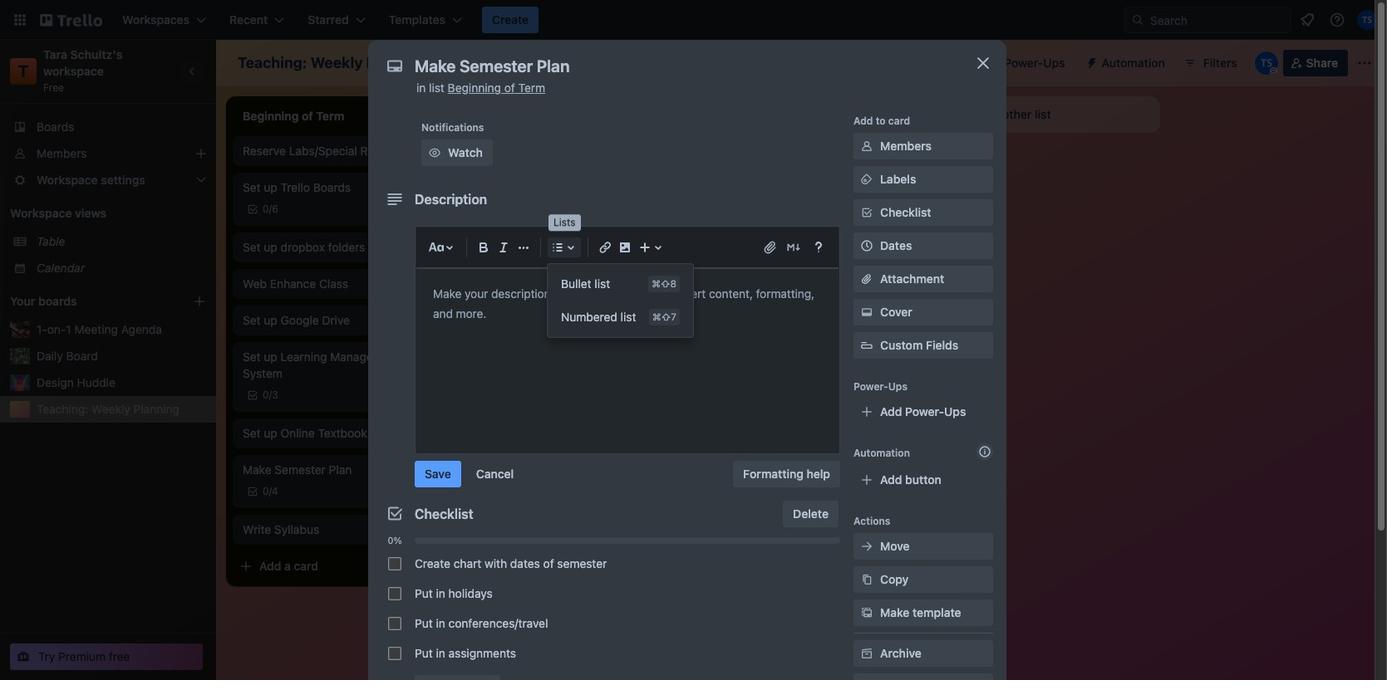 Task type: vqa. For each thing, say whether or not it's contained in the screenshot.
Custom Fields
yes



Task type: describe. For each thing, give the bounding box(es) containing it.
formatting help link
[[733, 461, 840, 488]]

/ for set up trello boards
[[269, 203, 272, 215]]

after class
[[479, 240, 538, 254]]

design huddle
[[37, 376, 116, 390]]

final for make
[[747, 234, 772, 248]]

sm image for checklist
[[859, 205, 875, 221]]

members for leftmost members link
[[37, 146, 87, 160]]

trello
[[281, 180, 310, 195]]

add left button
[[880, 473, 902, 487]]

copy link
[[854, 567, 993, 594]]

development
[[832, 180, 903, 195]]

share
[[1307, 56, 1338, 70]]

1
[[66, 323, 71, 337]]

set up trello boards link
[[243, 180, 436, 196]]

a for add a card button related to leftmost create from template… image
[[284, 559, 291, 574]]

1 vertical spatial ups
[[888, 381, 908, 393]]

boards inside the set up trello boards link
[[313, 180, 351, 195]]

set for set up dropbox folders
[[243, 240, 261, 254]]

/ for set up learning management system
[[269, 389, 272, 402]]

dates
[[510, 557, 540, 571]]

set for set up trello boards
[[243, 180, 261, 195]]

weekly inside 'board name' text box
[[311, 54, 363, 71]]

help
[[807, 467, 830, 481]]

set for set up online textbook
[[243, 426, 261, 441]]

put in assignments
[[415, 647, 516, 661]]

show menu image
[[1357, 55, 1373, 71]]

sm image for cover
[[859, 304, 875, 321]]

create for create
[[492, 12, 529, 27]]

editor toolbar toolbar
[[423, 234, 832, 338]]

sm image for members
[[859, 138, 875, 155]]

automation button
[[1079, 50, 1175, 76]]

write syllabus
[[243, 523, 319, 537]]

filters button
[[1179, 50, 1243, 76]]

ups inside add power-ups link
[[944, 405, 966, 419]]

formatting
[[743, 467, 804, 481]]

power-ups button
[[971, 50, 1075, 76]]

syllabus
[[274, 523, 319, 537]]

0 / 4
[[263, 485, 278, 498]]

set for set up learning management system
[[243, 350, 261, 364]]

up for learning
[[264, 350, 277, 364]]

design
[[37, 376, 74, 390]]

drive
[[322, 313, 350, 328]]

teaching: weekly planning link
[[37, 402, 206, 418]]

workspace visible button
[[470, 50, 609, 76]]

put in holidays
[[415, 587, 493, 601]]

lists
[[554, 217, 576, 229]]

set up google drive
[[243, 313, 350, 328]]

google
[[281, 313, 319, 328]]

board
[[66, 349, 98, 363]]

make semester plan
[[243, 463, 352, 477]]

Board name text field
[[229, 50, 437, 76]]

list for bullet list
[[595, 277, 610, 291]]

ups inside power-ups button
[[1044, 56, 1065, 70]]

design huddle link
[[37, 375, 206, 392]]

1 horizontal spatial 0 / 6
[[499, 263, 514, 275]]

0%
[[388, 535, 402, 546]]

add button button
[[854, 467, 993, 494]]

assignments
[[449, 647, 516, 661]]

0 horizontal spatial power-ups
[[854, 381, 908, 393]]

daily board
[[37, 349, 98, 363]]

watch
[[448, 145, 483, 160]]

tara schultz's workspace free
[[43, 47, 125, 94]]

add down write syllabus
[[259, 559, 281, 574]]

up for google
[[264, 313, 277, 328]]

0 for set up trello boards
[[263, 203, 269, 215]]

bold ⌘b image
[[474, 238, 494, 258]]

open information menu image
[[1329, 12, 1346, 28]]

delete link
[[783, 501, 839, 528]]

Search field
[[1145, 7, 1290, 32]]

search image
[[1131, 13, 1145, 27]]

create button
[[482, 7, 539, 33]]

tara schultz (taraschultz7) image
[[1358, 10, 1377, 30]]

folders
[[328, 240, 365, 254]]

lists image
[[548, 238, 568, 258]]

create from template… image
[[898, 308, 911, 321]]

dates button
[[854, 233, 993, 259]]

bullet list
[[561, 277, 610, 291]]

attachment
[[880, 272, 945, 286]]

add power-ups link
[[854, 399, 993, 426]]

cancel button
[[466, 461, 524, 488]]

boards link
[[0, 114, 216, 140]]

group inside editor toolbar toolbar
[[548, 268, 693, 334]]

reserve labs/special rooms
[[243, 144, 397, 158]]

make final exam link
[[715, 233, 908, 249]]

labels link
[[854, 166, 993, 193]]

a for add a card button associated with right create from template… image
[[520, 443, 527, 457]]

0 for make semester plan
[[263, 485, 269, 498]]

1 horizontal spatial members link
[[854, 133, 993, 160]]

/ down italic ⌘i 'image'
[[505, 263, 508, 275]]

web
[[243, 277, 267, 291]]

0 vertical spatial of
[[504, 81, 515, 95]]

link image
[[595, 238, 615, 258]]

0 horizontal spatial automation
[[854, 447, 910, 460]]

/ for make semester plan
[[269, 485, 272, 498]]

labels
[[880, 172, 916, 186]]

up for online
[[264, 426, 277, 441]]

3
[[272, 389, 278, 402]]

list for in list beginning of term
[[429, 81, 445, 95]]

dropbox
[[281, 240, 325, 254]]

set up google drive link
[[243, 313, 436, 329]]

table link
[[37, 234, 206, 250]]

0 horizontal spatial members link
[[0, 140, 216, 167]]

chart
[[715, 197, 745, 211]]

learning
[[281, 350, 327, 364]]

notifications
[[421, 121, 484, 134]]

make semester plan link
[[243, 462, 436, 479]]

put for put in conferences/travel
[[415, 617, 433, 631]]

management
[[330, 350, 400, 364]]

0 / 3
[[263, 389, 278, 402]]

archive link
[[854, 641, 993, 668]]

add inside button
[[964, 107, 986, 121]]

color: blue, title: none image
[[479, 229, 512, 236]]

checklist group
[[382, 549, 840, 669]]

1 vertical spatial power-
[[854, 381, 889, 393]]

online
[[281, 426, 315, 441]]

1 horizontal spatial create from template… image
[[662, 444, 675, 457]]

cancel
[[476, 467, 514, 481]]

power-ups inside button
[[1004, 56, 1065, 70]]

complete curriculum development chart link
[[715, 180, 908, 213]]

sm image for copy
[[859, 572, 875, 589]]

meeting
[[74, 323, 118, 337]]

curriculum
[[770, 180, 829, 195]]

0 vertical spatial class
[[508, 240, 538, 254]]

schultz's
[[70, 47, 122, 62]]

power- inside button
[[1004, 56, 1044, 70]]

custom fields
[[880, 338, 959, 352]]

semester
[[557, 557, 607, 571]]

another
[[989, 107, 1032, 121]]

Create chart with dates of semester checkbox
[[388, 558, 402, 571]]

view markdown image
[[786, 239, 802, 256]]

add another list button
[[934, 96, 1161, 133]]

copy
[[880, 573, 909, 587]]

daily
[[37, 349, 63, 363]]

1 vertical spatial teaching: weekly planning
[[37, 402, 180, 416]]

your
[[10, 294, 35, 308]]

premium
[[58, 650, 106, 664]]

attach and insert link image
[[762, 239, 779, 256]]

archive
[[880, 647, 922, 661]]

set up online textbook link
[[243, 426, 436, 442]]

t link
[[10, 58, 37, 85]]

tara schultz (taraschultz7) image
[[1255, 52, 1278, 75]]

add to card
[[854, 115, 910, 127]]



Task type: locate. For each thing, give the bounding box(es) containing it.
teaching: weekly planning
[[238, 54, 429, 71], [37, 402, 180, 416]]

0 horizontal spatial 6
[[272, 203, 278, 215]]

1 horizontal spatial of
[[543, 557, 554, 571]]

1 horizontal spatial add a card button
[[469, 437, 655, 464]]

1 horizontal spatial members
[[880, 139, 932, 153]]

power- right close dialog icon
[[1004, 56, 1044, 70]]

add
[[964, 107, 986, 121], [854, 115, 873, 127], [880, 405, 902, 419], [495, 443, 517, 457], [880, 473, 902, 487], [259, 559, 281, 574]]

0 vertical spatial ups
[[1044, 56, 1065, 70]]

primary element
[[0, 0, 1387, 40]]

3 set from the top
[[243, 313, 261, 328]]

members down boards link
[[37, 146, 87, 160]]

Put in assignments checkbox
[[388, 648, 402, 661]]

of left term
[[504, 81, 515, 95]]

lists tooltip
[[549, 215, 581, 231]]

workspace inside button
[[500, 56, 561, 70]]

add board image
[[193, 295, 206, 308]]

0 vertical spatial checklist
[[880, 205, 932, 219]]

of inside checklist group
[[543, 557, 554, 571]]

boards inside boards link
[[37, 120, 74, 134]]

color: orange, title: none image
[[479, 160, 512, 166]]

filters
[[1204, 56, 1238, 70]]

0 / 6 down set up trello boards
[[263, 203, 278, 215]]

power- down custom
[[854, 381, 889, 393]]

ups down fields
[[944, 405, 966, 419]]

/
[[269, 203, 272, 215], [505, 263, 508, 275], [269, 389, 272, 402], [269, 485, 272, 498]]

0 vertical spatial 0 / 6
[[263, 203, 278, 215]]

create for create chart with dates of semester
[[415, 557, 451, 571]]

in left the holidays
[[436, 587, 445, 601]]

workspace for workspace views
[[10, 206, 72, 220]]

Main content area, start typing to enter text. text field
[[433, 284, 822, 324]]

in for assignments
[[436, 647, 445, 661]]

2 horizontal spatial power-
[[1004, 56, 1044, 70]]

sm image inside members link
[[859, 138, 875, 155]]

4 set from the top
[[243, 350, 261, 364]]

numbered list
[[561, 310, 636, 324]]

0 down italic ⌘i 'image'
[[499, 263, 505, 275]]

labs/special
[[289, 144, 357, 158]]

power-ups down custom
[[854, 381, 908, 393]]

0 horizontal spatial a
[[284, 559, 291, 574]]

1 vertical spatial planning
[[133, 402, 180, 416]]

2 horizontal spatial make
[[880, 606, 910, 620]]

2 horizontal spatial card
[[889, 115, 910, 127]]

weekly schedule
[[479, 310, 571, 324]]

open help dialog image
[[809, 238, 829, 258]]

planning inside teaching: weekly planning link
[[133, 402, 180, 416]]

2 vertical spatial power-
[[905, 405, 944, 419]]

0 horizontal spatial workspace
[[10, 206, 72, 220]]

boards
[[37, 120, 74, 134], [313, 180, 351, 195]]

in for conferences/travel
[[436, 617, 445, 631]]

set up trello boards
[[243, 180, 351, 195]]

1 horizontal spatial add a card
[[495, 443, 555, 457]]

put right put in conferences/travel checkbox
[[415, 617, 433, 631]]

planning inside 'board name' text box
[[366, 54, 429, 71]]

checklist inside the checklist link
[[880, 205, 932, 219]]

0 vertical spatial power-
[[1004, 56, 1044, 70]]

1 horizontal spatial make
[[715, 234, 744, 248]]

t
[[18, 62, 28, 81]]

make for make template
[[880, 606, 910, 620]]

0 horizontal spatial members
[[37, 146, 87, 160]]

2 sm image from the top
[[859, 205, 875, 221]]

0 horizontal spatial make
[[243, 463, 272, 477]]

class right after at the top
[[508, 240, 538, 254]]

3 up from the top
[[264, 313, 277, 328]]

conferences/travel
[[449, 617, 548, 631]]

3 put from the top
[[415, 647, 433, 661]]

put
[[415, 587, 433, 601], [415, 617, 433, 631], [415, 647, 433, 661]]

tara schultz's workspace link
[[43, 47, 125, 78]]

2 vertical spatial put
[[415, 647, 433, 661]]

try premium free
[[38, 650, 130, 664]]

1 vertical spatial create from template… image
[[426, 560, 439, 574]]

members up labels
[[880, 139, 932, 153]]

up left google
[[264, 313, 277, 328]]

4 up from the top
[[264, 350, 277, 364]]

class down set up dropbox folders link
[[319, 277, 348, 291]]

watch button
[[421, 140, 493, 166]]

2 horizontal spatial weekly
[[479, 310, 518, 324]]

close dialog image
[[973, 53, 993, 73]]

group containing bullet list
[[548, 268, 693, 334]]

set inside set up learning management system
[[243, 350, 261, 364]]

automation inside button
[[1102, 56, 1165, 70]]

set up system
[[243, 350, 261, 364]]

6 down set up trello boards
[[272, 203, 278, 215]]

complete
[[715, 180, 767, 195]]

sm image left watch
[[426, 145, 443, 161]]

0 horizontal spatial of
[[504, 81, 515, 95]]

1 horizontal spatial card
[[530, 443, 555, 457]]

sm image
[[426, 145, 443, 161], [859, 171, 875, 188], [859, 539, 875, 555], [859, 572, 875, 589], [859, 605, 875, 622]]

star or unstar board image
[[447, 57, 460, 70]]

set down web
[[243, 313, 261, 328]]

sm image inside 'copy' link
[[859, 572, 875, 589]]

exam for make final exam
[[775, 234, 804, 248]]

add a card up cancel
[[495, 443, 555, 457]]

workspace up table
[[10, 206, 72, 220]]

sm image inside make template link
[[859, 605, 875, 622]]

sm image inside the checklist link
[[859, 205, 875, 221]]

0 vertical spatial 6
[[272, 203, 278, 215]]

save
[[425, 467, 451, 481]]

1 vertical spatial weekly
[[479, 310, 518, 324]]

sm image for make template
[[859, 605, 875, 622]]

calendar
[[37, 261, 85, 275]]

up inside set up learning management system
[[264, 350, 277, 364]]

0 vertical spatial workspace
[[500, 56, 561, 70]]

formatting help
[[743, 467, 830, 481]]

more formatting image
[[514, 238, 534, 258]]

make template link
[[854, 600, 993, 627]]

create from template… image
[[662, 444, 675, 457], [426, 560, 439, 574]]

2 set from the top
[[243, 240, 261, 254]]

put for put in assignments
[[415, 647, 433, 661]]

correct
[[715, 270, 756, 284]]

add up cancel
[[495, 443, 517, 457]]

list right another
[[1035, 107, 1051, 121]]

move
[[880, 540, 910, 554]]

2 put from the top
[[415, 617, 433, 631]]

6
[[272, 203, 278, 215], [508, 263, 514, 275]]

0 horizontal spatial teaching: weekly planning
[[37, 402, 180, 416]]

sm image down development
[[859, 205, 875, 221]]

/ down set up trello boards
[[269, 203, 272, 215]]

list inside button
[[1035, 107, 1051, 121]]

complete curriculum development chart
[[715, 180, 903, 211]]

1 put from the top
[[415, 587, 433, 601]]

views
[[75, 206, 106, 220]]

sm image
[[859, 138, 875, 155], [859, 205, 875, 221], [859, 304, 875, 321], [859, 646, 875, 663]]

0 horizontal spatial card
[[294, 559, 318, 574]]

1 horizontal spatial checklist
[[880, 205, 932, 219]]

0 down set up trello boards
[[263, 203, 269, 215]]

0 horizontal spatial boards
[[37, 120, 74, 134]]

sm image for watch
[[426, 145, 443, 161]]

0 horizontal spatial add a card button
[[233, 554, 419, 580]]

1 vertical spatial boards
[[313, 180, 351, 195]]

1 horizontal spatial create
[[492, 12, 529, 27]]

1 vertical spatial class
[[319, 277, 348, 291]]

1 vertical spatial create
[[415, 557, 451, 571]]

1 horizontal spatial power-ups
[[1004, 56, 1065, 70]]

sm image for labels
[[859, 171, 875, 188]]

checklist link
[[854, 200, 993, 226]]

make down chart
[[715, 234, 744, 248]]

0 vertical spatial create
[[492, 12, 529, 27]]

semester
[[275, 463, 326, 477]]

make up 0 / 4
[[243, 463, 272, 477]]

weekly inside teaching: weekly planning link
[[91, 402, 130, 416]]

plan
[[329, 463, 352, 477]]

power-ups
[[1004, 56, 1065, 70], [854, 381, 908, 393]]

0 vertical spatial put
[[415, 587, 433, 601]]

0 vertical spatial automation
[[1102, 56, 1165, 70]]

1 vertical spatial a
[[284, 559, 291, 574]]

Put in holidays checkbox
[[388, 588, 402, 601]]

set left online
[[243, 426, 261, 441]]

sm image left archive
[[859, 646, 875, 663]]

4
[[272, 485, 278, 498]]

teaching: down design
[[37, 402, 88, 416]]

make
[[715, 234, 744, 248], [243, 463, 272, 477], [880, 606, 910, 620]]

a up cancel button
[[520, 443, 527, 457]]

to
[[876, 115, 886, 127]]

1 horizontal spatial workspace
[[500, 56, 561, 70]]

add power-ups
[[880, 405, 966, 419]]

0 left 4
[[263, 485, 269, 498]]

1 horizontal spatial teaching:
[[238, 54, 307, 71]]

rooms
[[360, 144, 397, 158]]

try
[[38, 650, 55, 664]]

1 horizontal spatial planning
[[366, 54, 429, 71]]

up left online
[[264, 426, 277, 441]]

reserve
[[243, 144, 286, 158]]

put right put in holidays option
[[415, 587, 433, 601]]

None text field
[[407, 52, 955, 81]]

add left to
[[854, 115, 873, 127]]

share button
[[1283, 50, 1348, 76]]

0 / 6 down italic ⌘i 'image'
[[499, 263, 514, 275]]

1 horizontal spatial power-
[[905, 405, 944, 419]]

template
[[913, 606, 961, 620]]

workspace up term
[[500, 56, 561, 70]]

add down custom
[[880, 405, 902, 419]]

exam left open help dialog icon
[[775, 234, 804, 248]]

calendar link
[[37, 260, 206, 277]]

power-
[[1004, 56, 1044, 70], [854, 381, 889, 393], [905, 405, 944, 419]]

sm image for archive
[[859, 646, 875, 663]]

1 vertical spatial add a card button
[[233, 554, 419, 580]]

0 vertical spatial exam
[[775, 234, 804, 248]]

5 set from the top
[[243, 426, 261, 441]]

1 sm image from the top
[[859, 138, 875, 155]]

final down 'attach and insert link' icon
[[759, 270, 784, 284]]

4 sm image from the top
[[859, 646, 875, 663]]

sm image inside labels link
[[859, 171, 875, 188]]

0 horizontal spatial create from template… image
[[426, 560, 439, 574]]

of
[[504, 81, 515, 95], [543, 557, 554, 571]]

ups up add another list button
[[1044, 56, 1065, 70]]

list left the ⌘⇧7
[[621, 310, 636, 324]]

checklist down labels
[[880, 205, 932, 219]]

list for numbered list
[[621, 310, 636, 324]]

create left chart
[[415, 557, 451, 571]]

in for holidays
[[436, 587, 445, 601]]

workspace
[[43, 64, 104, 78]]

custom fields button
[[854, 338, 993, 354]]

set up learning management system link
[[243, 349, 436, 382]]

up for dropbox
[[264, 240, 277, 254]]

members
[[880, 139, 932, 153], [37, 146, 87, 160]]

0 horizontal spatial class
[[319, 277, 348, 291]]

1 vertical spatial final
[[759, 270, 784, 284]]

1 horizontal spatial teaching: weekly planning
[[238, 54, 429, 71]]

0 horizontal spatial checklist
[[415, 507, 474, 522]]

a down write syllabus
[[284, 559, 291, 574]]

members link up views
[[0, 140, 216, 167]]

sm image left copy
[[859, 572, 875, 589]]

1 vertical spatial 0 / 6
[[499, 263, 514, 275]]

2 horizontal spatial ups
[[1044, 56, 1065, 70]]

2 vertical spatial make
[[880, 606, 910, 620]]

web enhance class link
[[243, 276, 436, 293]]

Put in conferences/travel checkbox
[[388, 618, 402, 631]]

1 horizontal spatial 6
[[508, 263, 514, 275]]

0 horizontal spatial add a card
[[259, 559, 318, 574]]

your boards with 4 items element
[[10, 292, 168, 312]]

beginning of term link
[[448, 81, 545, 95]]

visible
[[564, 56, 599, 70]]

0 vertical spatial boards
[[37, 120, 74, 134]]

add a card button down write syllabus "link"
[[233, 554, 419, 580]]

correct final exam link
[[715, 269, 908, 286]]

power-ups right close dialog icon
[[1004, 56, 1065, 70]]

boards down free
[[37, 120, 74, 134]]

planning down design huddle link at the left bottom
[[133, 402, 180, 416]]

automation up add button
[[854, 447, 910, 460]]

put for put in holidays
[[415, 587, 433, 601]]

make for make final exam
[[715, 234, 744, 248]]

agenda
[[121, 323, 162, 337]]

table
[[37, 234, 65, 249]]

automation down "search" image
[[1102, 56, 1165, 70]]

add a card down write syllabus
[[259, 559, 318, 574]]

workspace for workspace visible
[[500, 56, 561, 70]]

exam for correct final exam
[[787, 270, 816, 284]]

workspace views
[[10, 206, 106, 220]]

planning
[[366, 54, 429, 71], [133, 402, 180, 416]]

add another list
[[964, 107, 1051, 121]]

sm image inside archive link
[[859, 646, 875, 663]]

save button
[[415, 461, 461, 488]]

checklist down save button
[[415, 507, 474, 522]]

1 vertical spatial power-ups
[[854, 381, 908, 393]]

create
[[492, 12, 529, 27], [415, 557, 451, 571]]

put in conferences/travel
[[415, 617, 548, 631]]

exam down view markdown image
[[787, 270, 816, 284]]

sm image down actions
[[859, 539, 875, 555]]

add a card button up cancel
[[469, 437, 655, 464]]

set for set up google drive
[[243, 313, 261, 328]]

final for correct
[[759, 270, 784, 284]]

add a card button for right create from template… image
[[469, 437, 655, 464]]

card for leftmost create from template… image
[[294, 559, 318, 574]]

0 vertical spatial create from template… image
[[662, 444, 675, 457]]

5 up from the top
[[264, 426, 277, 441]]

0 horizontal spatial planning
[[133, 402, 180, 416]]

make for make semester plan
[[243, 463, 272, 477]]

0 horizontal spatial weekly
[[91, 402, 130, 416]]

6 down after class
[[508, 263, 514, 275]]

free
[[43, 81, 64, 94]]

2 vertical spatial weekly
[[91, 402, 130, 416]]

free
[[109, 650, 130, 664]]

italic ⌘i image
[[494, 238, 514, 258]]

in down put in holidays
[[436, 617, 445, 631]]

0 horizontal spatial ups
[[888, 381, 908, 393]]

set up online textbook
[[243, 426, 367, 441]]

1 vertical spatial put
[[415, 617, 433, 631]]

1 vertical spatial checklist
[[415, 507, 474, 522]]

sm image left cover
[[859, 304, 875, 321]]

0 vertical spatial planning
[[366, 54, 429, 71]]

/ down the "make semester plan"
[[269, 485, 272, 498]]

planning left star or unstar board image at the top of the page
[[366, 54, 429, 71]]

make final exam
[[715, 234, 804, 248]]

1 horizontal spatial class
[[508, 240, 538, 254]]

0 vertical spatial add a card button
[[469, 437, 655, 464]]

0 vertical spatial power-ups
[[1004, 56, 1065, 70]]

up up system
[[264, 350, 277, 364]]

⌘⇧8
[[652, 278, 677, 289]]

0 vertical spatial teaching: weekly planning
[[238, 54, 429, 71]]

sm image down the add to card
[[859, 138, 875, 155]]

set down reserve
[[243, 180, 261, 195]]

boards right trello
[[313, 180, 351, 195]]

teaching:
[[238, 54, 307, 71], [37, 402, 88, 416]]

bullet
[[561, 277, 592, 291]]

0 vertical spatial make
[[715, 234, 744, 248]]

1 vertical spatial exam
[[787, 270, 816, 284]]

set
[[243, 180, 261, 195], [243, 240, 261, 254], [243, 313, 261, 328], [243, 350, 261, 364], [243, 426, 261, 441]]

weekly inside weekly schedule link
[[479, 310, 518, 324]]

0 horizontal spatial power-
[[854, 381, 889, 393]]

1 vertical spatial teaching:
[[37, 402, 88, 416]]

sm image inside watch button
[[426, 145, 443, 161]]

0 horizontal spatial teaching:
[[37, 402, 88, 416]]

1-
[[37, 323, 47, 337]]

cover link
[[854, 299, 993, 326]]

0 vertical spatial add a card
[[495, 443, 555, 457]]

color: green, title: none image
[[479, 299, 512, 306]]

dates
[[880, 239, 912, 253]]

members for the rightmost members link
[[880, 139, 932, 153]]

sm image inside 'cover' link
[[859, 304, 875, 321]]

up left the dropbox
[[264, 240, 277, 254]]

class inside "link"
[[319, 277, 348, 291]]

in up notifications
[[416, 81, 426, 95]]

power- down custom fields "button"
[[905, 405, 944, 419]]

add a card for add a card button associated with right create from template… image
[[495, 443, 555, 457]]

textbook
[[318, 426, 367, 441]]

workspace navigation collapse icon image
[[181, 60, 205, 83]]

list left 'beginning'
[[429, 81, 445, 95]]

0 for set up learning management system
[[263, 389, 269, 402]]

0 left 3
[[263, 389, 269, 402]]

delete
[[793, 507, 829, 521]]

ups up "add power-ups"
[[888, 381, 908, 393]]

group
[[548, 268, 693, 334]]

up for trello
[[264, 180, 277, 195]]

sm image left the make template
[[859, 605, 875, 622]]

1 horizontal spatial a
[[520, 443, 527, 457]]

move link
[[854, 534, 993, 560]]

0 vertical spatial card
[[889, 115, 910, 127]]

add a card button for leftmost create from template… image
[[233, 554, 419, 580]]

0 notifications image
[[1298, 10, 1318, 30]]

/ down system
[[269, 389, 272, 402]]

members link up labels link
[[854, 133, 993, 160]]

add a card for add a card button related to leftmost create from template… image
[[259, 559, 318, 574]]

teaching: inside 'board name' text box
[[238, 54, 307, 71]]

0 vertical spatial final
[[747, 234, 772, 248]]

3 sm image from the top
[[859, 304, 875, 321]]

image image
[[615, 238, 635, 258]]

0 vertical spatial weekly
[[311, 54, 363, 71]]

⌘⇧7
[[653, 312, 677, 323]]

2 up from the top
[[264, 240, 277, 254]]

1 vertical spatial of
[[543, 557, 554, 571]]

sm image inside move link
[[859, 539, 875, 555]]

fields
[[926, 338, 959, 352]]

boards
[[38, 294, 77, 308]]

sm image left labels
[[859, 171, 875, 188]]

final left view markdown image
[[747, 234, 772, 248]]

1 up from the top
[[264, 180, 277, 195]]

create inside button
[[492, 12, 529, 27]]

daily board link
[[37, 348, 206, 365]]

teaching: right workspace navigation collapse icon
[[238, 54, 307, 71]]

in left assignments
[[436, 647, 445, 661]]

text styles image
[[426, 238, 446, 258]]

add left another
[[964, 107, 986, 121]]

1 set from the top
[[243, 180, 261, 195]]

0 horizontal spatial create
[[415, 557, 451, 571]]

huddle
[[77, 376, 116, 390]]

1 vertical spatial make
[[243, 463, 272, 477]]

set up web
[[243, 240, 261, 254]]

list right "bullet"
[[595, 277, 610, 291]]

card for right create from template… image
[[530, 443, 555, 457]]

1 vertical spatial 6
[[508, 263, 514, 275]]

create inside checklist group
[[415, 557, 451, 571]]

2 vertical spatial card
[[294, 559, 318, 574]]

1 horizontal spatial automation
[[1102, 56, 1165, 70]]

sm image for move
[[859, 539, 875, 555]]

of right dates
[[543, 557, 554, 571]]

make template
[[880, 606, 961, 620]]

after
[[479, 240, 505, 254]]

tara
[[43, 47, 67, 62]]

up left trello
[[264, 180, 277, 195]]

put right put in assignments "option"
[[415, 647, 433, 661]]

create up the workspace visible button
[[492, 12, 529, 27]]

teaching: weekly planning inside 'board name' text box
[[238, 54, 429, 71]]

1 vertical spatial automation
[[854, 447, 910, 460]]

1 vertical spatial add a card
[[259, 559, 318, 574]]

make down copy
[[880, 606, 910, 620]]

beginning
[[448, 81, 501, 95]]

set up dropbox folders link
[[243, 239, 436, 256]]

1 vertical spatial workspace
[[10, 206, 72, 220]]



